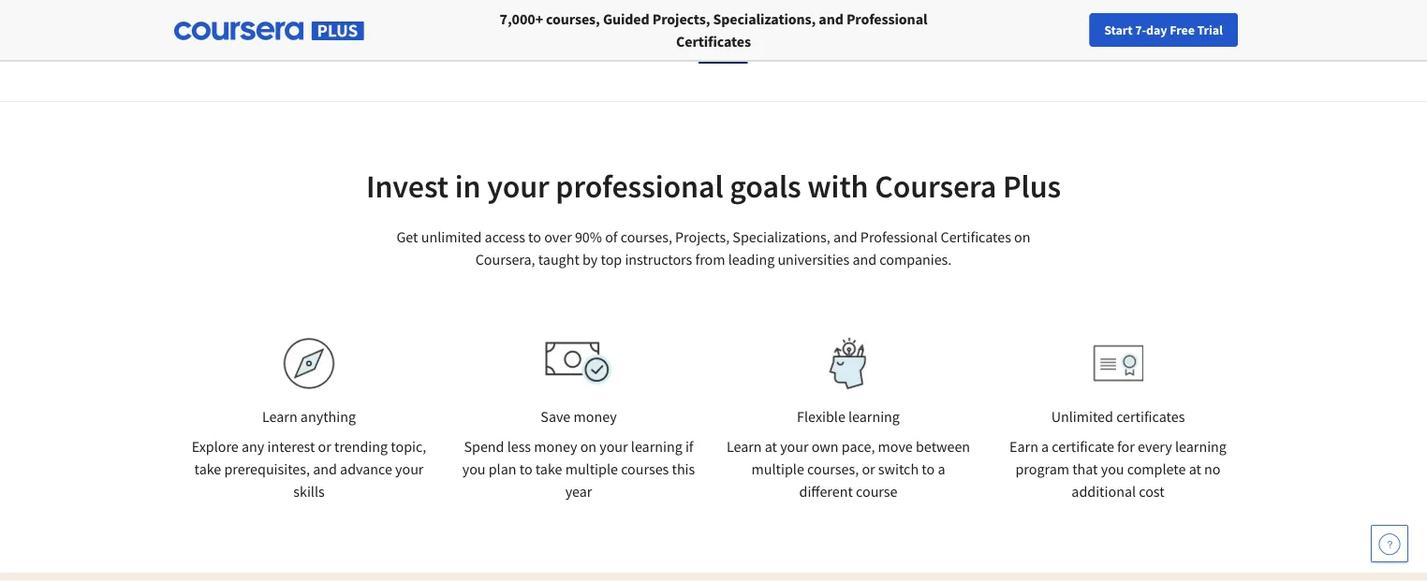 Task type: vqa. For each thing, say whether or not it's contained in the screenshot.
Help Center image
yes



Task type: locate. For each thing, give the bounding box(es) containing it.
1 vertical spatial at
[[1189, 460, 1202, 479]]

invest in your professional goals with coursera plus
[[366, 166, 1061, 207]]

multiple up different
[[752, 460, 804, 479]]

money right save
[[574, 407, 617, 426]]

courses, up different
[[807, 460, 859, 479]]

1 vertical spatial money
[[534, 437, 577, 456]]

to inside spend less money on your learning if you plan to take multiple courses this year
[[520, 460, 533, 479]]

you inside earn a certificate for every learning program that you complete at no additional cost
[[1101, 460, 1124, 479]]

learn
[[262, 407, 298, 426], [727, 437, 762, 456]]

learn for learn anything
[[262, 407, 298, 426]]

start 7-day free trial
[[1105, 22, 1223, 38]]

johns hopkins university image
[[1066, 21, 1244, 55]]

from
[[695, 250, 725, 269]]

explore any interest or trending topic, take prerequisites, and advance your skills
[[192, 437, 426, 501]]

0 horizontal spatial or
[[318, 437, 331, 456]]

2 take from the left
[[536, 460, 562, 479]]

0 vertical spatial at
[[765, 437, 777, 456]]

move
[[878, 437, 913, 456]]

multiple up year
[[565, 460, 618, 479]]

1 horizontal spatial take
[[536, 460, 562, 479]]

0 vertical spatial projects,
[[653, 9, 710, 28]]

different
[[799, 482, 853, 501]]

or down anything
[[318, 437, 331, 456]]

a down between
[[938, 460, 945, 479]]

courses, up instructors
[[621, 228, 672, 246]]

projects,
[[653, 9, 710, 28], [675, 228, 730, 246]]

0 vertical spatial specializations,
[[713, 9, 816, 28]]

spend less money on your learning if you plan to take multiple courses this year
[[462, 437, 695, 501]]

this
[[672, 460, 695, 479]]

1 vertical spatial on
[[580, 437, 597, 456]]

1 vertical spatial specializations,
[[733, 228, 831, 246]]

switch
[[878, 460, 919, 479]]

interest
[[267, 437, 315, 456]]

top
[[601, 250, 622, 269]]

or
[[318, 437, 331, 456], [862, 460, 875, 479]]

take
[[194, 460, 221, 479], [536, 460, 562, 479]]

your up courses
[[600, 437, 628, 456]]

and
[[819, 9, 844, 28], [834, 228, 858, 246], [853, 250, 877, 269], [313, 460, 337, 479]]

learning up courses
[[631, 437, 683, 456]]

0 horizontal spatial on
[[580, 437, 597, 456]]

0 horizontal spatial learning
[[631, 437, 683, 456]]

learn for learn at your own pace, move between multiple courses, or switch to a different course
[[727, 437, 762, 456]]

0 vertical spatial professional
[[847, 9, 928, 28]]

a right earn
[[1042, 437, 1049, 456]]

learn inside learn at your own pace, move between multiple courses, or switch to a different course
[[727, 437, 762, 456]]

multiple
[[565, 460, 618, 479], [752, 460, 804, 479]]

1 horizontal spatial learn
[[727, 437, 762, 456]]

university of illinois at urbana-champaign image
[[184, 23, 330, 53]]

learning up the no at bottom
[[1175, 437, 1227, 456]]

learn anything
[[262, 407, 356, 426]]

specializations,
[[713, 9, 816, 28], [733, 228, 831, 246]]

1 vertical spatial or
[[862, 460, 875, 479]]

your down "topic,"
[[395, 460, 424, 479]]

0 vertical spatial learn
[[262, 407, 298, 426]]

unlimited
[[1051, 407, 1114, 426]]

show notifications image
[[1174, 23, 1197, 46]]

courses,
[[546, 9, 600, 28], [621, 228, 672, 246], [807, 460, 859, 479]]

0 vertical spatial courses,
[[546, 9, 600, 28]]

certificates inside the get unlimited access to over 90% of courses, projects, specializations, and professional certificates on coursera, taught by top instructors from leading universities and companies.
[[941, 228, 1011, 246]]

certificates
[[676, 32, 751, 51], [941, 228, 1011, 246]]

your inside spend less money on your learning if you plan to take multiple courses this year
[[600, 437, 628, 456]]

1 multiple from the left
[[565, 460, 618, 479]]

university of michigan image
[[699, 12, 748, 64]]

you down spend
[[462, 460, 486, 479]]

learning up pace,
[[849, 407, 900, 426]]

unlimited certificates image
[[1093, 345, 1143, 383]]

you
[[462, 460, 486, 479], [1101, 460, 1124, 479]]

learning inside earn a certificate for every learning program that you complete at no additional cost
[[1175, 437, 1227, 456]]

1 horizontal spatial at
[[1189, 460, 1202, 479]]

plus
[[1003, 166, 1061, 207]]

get
[[397, 228, 418, 246]]

1 horizontal spatial certificates
[[941, 228, 1011, 246]]

take inside spend less money on your learning if you plan to take multiple courses this year
[[536, 460, 562, 479]]

learn up interest
[[262, 407, 298, 426]]

or up course
[[862, 460, 875, 479]]

learning
[[849, 407, 900, 426], [631, 437, 683, 456], [1175, 437, 1227, 456]]

0 horizontal spatial courses,
[[546, 9, 600, 28]]

on
[[1014, 228, 1031, 246], [580, 437, 597, 456]]

at left own
[[765, 437, 777, 456]]

0 horizontal spatial you
[[462, 460, 486, 479]]

1 horizontal spatial on
[[1014, 228, 1031, 246]]

trial
[[1197, 22, 1223, 38]]

or inside explore any interest or trending topic, take prerequisites, and advance your skills
[[318, 437, 331, 456]]

less
[[507, 437, 531, 456]]

plan
[[489, 460, 517, 479]]

courses
[[621, 460, 669, 479]]

projects, up from
[[675, 228, 730, 246]]

to right the plan
[[520, 460, 533, 479]]

1 horizontal spatial learning
[[849, 407, 900, 426]]

complete
[[1127, 460, 1186, 479]]

0 horizontal spatial a
[[938, 460, 945, 479]]

course
[[856, 482, 898, 501]]

anything
[[301, 407, 356, 426]]

at
[[765, 437, 777, 456], [1189, 460, 1202, 479]]

flexible learning
[[797, 407, 900, 426]]

shopping cart: 1 item image
[[1110, 14, 1145, 44]]

1 vertical spatial professional
[[861, 228, 938, 246]]

any
[[242, 437, 264, 456]]

and inside explore any interest or trending topic, take prerequisites, and advance your skills
[[313, 460, 337, 479]]

1 take from the left
[[194, 460, 221, 479]]

1 vertical spatial a
[[938, 460, 945, 479]]

earn a certificate for every learning program that you complete at no additional cost
[[1010, 437, 1227, 501]]

coursera,
[[476, 250, 535, 269]]

leading
[[728, 250, 775, 269]]

over
[[544, 228, 572, 246]]

money
[[574, 407, 617, 426], [534, 437, 577, 456]]

professional inside the get unlimited access to over 90% of courses, projects, specializations, and professional certificates on coursera, taught by top instructors from leading universities and companies.
[[861, 228, 938, 246]]

on down save money
[[580, 437, 597, 456]]

0 horizontal spatial learn
[[262, 407, 298, 426]]

own
[[812, 437, 839, 456]]

a inside earn a certificate for every learning program that you complete at no additional cost
[[1042, 437, 1049, 456]]

to left the over
[[528, 228, 541, 246]]

1 horizontal spatial multiple
[[752, 460, 804, 479]]

1 horizontal spatial a
[[1042, 437, 1049, 456]]

your
[[1000, 22, 1025, 38], [487, 166, 549, 207], [600, 437, 628, 456], [780, 437, 809, 456], [395, 460, 424, 479]]

at left the no at bottom
[[1189, 460, 1202, 479]]

you up additional
[[1101, 460, 1124, 479]]

multiple inside spend less money on your learning if you plan to take multiple courses this year
[[565, 460, 618, 479]]

1 horizontal spatial you
[[1101, 460, 1124, 479]]

courses, right 7,000+
[[546, 9, 600, 28]]

on down plus
[[1014, 228, 1031, 246]]

trending
[[334, 437, 388, 456]]

1 vertical spatial courses,
[[621, 228, 672, 246]]

money inside spend less money on your learning if you plan to take multiple courses this year
[[534, 437, 577, 456]]

your left own
[[780, 437, 809, 456]]

2 vertical spatial courses,
[[807, 460, 859, 479]]

0 horizontal spatial take
[[194, 460, 221, 479]]

2 multiple from the left
[[752, 460, 804, 479]]

learning for earn a certificate for every learning program that you complete at no additional cost
[[1175, 437, 1227, 456]]

no
[[1205, 460, 1221, 479]]

money down save
[[534, 437, 577, 456]]

at inside earn a certificate for every learning program that you complete at no additional cost
[[1189, 460, 1202, 479]]

0 horizontal spatial multiple
[[565, 460, 618, 479]]

professional
[[847, 9, 928, 28], [861, 228, 938, 246]]

0 vertical spatial on
[[1014, 228, 1031, 246]]

access
[[485, 228, 525, 246]]

earn
[[1010, 437, 1039, 456]]

1 vertical spatial certificates
[[941, 228, 1011, 246]]

to inside the get unlimited access to over 90% of courses, projects, specializations, and professional certificates on coursera, taught by top instructors from leading universities and companies.
[[528, 228, 541, 246]]

by
[[583, 250, 598, 269]]

2 horizontal spatial courses,
[[807, 460, 859, 479]]

1 vertical spatial projects,
[[675, 228, 730, 246]]

to inside learn at your own pace, move between multiple courses, or switch to a different course
[[922, 460, 935, 479]]

to down between
[[922, 460, 935, 479]]

unlimited
[[421, 228, 482, 246]]

projects, inside the get unlimited access to over 90% of courses, projects, specializations, and professional certificates on coursera, taught by top instructors from leading universities and companies.
[[675, 228, 730, 246]]

projects, right guided
[[653, 9, 710, 28]]

0 horizontal spatial certificates
[[676, 32, 751, 51]]

0 horizontal spatial at
[[765, 437, 777, 456]]

1 horizontal spatial courses,
[[621, 228, 672, 246]]

find your new career
[[974, 22, 1091, 38]]

0 vertical spatial certificates
[[676, 32, 751, 51]]

a
[[1042, 437, 1049, 456], [938, 460, 945, 479]]

take right the plan
[[536, 460, 562, 479]]

take down explore
[[194, 460, 221, 479]]

skills
[[293, 482, 325, 501]]

2 horizontal spatial learning
[[1175, 437, 1227, 456]]

0 vertical spatial a
[[1042, 437, 1049, 456]]

your right in
[[487, 166, 549, 207]]

coursera
[[875, 166, 997, 207]]

0 vertical spatial or
[[318, 437, 331, 456]]

1 horizontal spatial or
[[862, 460, 875, 479]]

learning inside spend less money on your learning if you plan to take multiple courses this year
[[631, 437, 683, 456]]

every
[[1138, 437, 1172, 456]]

companies.
[[880, 250, 952, 269]]

spend
[[464, 437, 504, 456]]

1 vertical spatial learn
[[727, 437, 762, 456]]

2 you from the left
[[1101, 460, 1124, 479]]

None search field
[[258, 12, 632, 49]]

flexible learning image
[[816, 338, 881, 390]]

take inside explore any interest or trending topic, take prerequisites, and advance your skills
[[194, 460, 221, 479]]

1 you from the left
[[462, 460, 486, 479]]

pace,
[[842, 437, 875, 456]]

to
[[528, 228, 541, 246], [520, 460, 533, 479], [922, 460, 935, 479]]

learn right if on the left bottom of the page
[[727, 437, 762, 456]]



Task type: describe. For each thing, give the bounding box(es) containing it.
if
[[686, 437, 694, 456]]

certificates
[[1117, 407, 1185, 426]]

coursera plus image
[[174, 22, 364, 40]]

0 vertical spatial money
[[574, 407, 617, 426]]

find your new career link
[[964, 19, 1101, 42]]

or inside learn at your own pace, move between multiple courses, or switch to a different course
[[862, 460, 875, 479]]

new
[[1028, 22, 1052, 38]]

google image
[[538, 21, 639, 55]]

universities
[[778, 250, 850, 269]]

advance
[[340, 460, 392, 479]]

learn anything image
[[283, 338, 335, 390]]

find
[[974, 22, 998, 38]]

certificate
[[1052, 437, 1114, 456]]

and inside 7,000+ courses, guided projects, specializations, and professional certificates
[[819, 9, 844, 28]]

save money
[[541, 407, 617, 426]]

with
[[808, 166, 869, 207]]

sas image
[[808, 23, 880, 53]]

multiple inside learn at your own pace, move between multiple courses, or switch to a different course
[[752, 460, 804, 479]]

specializations, inside the get unlimited access to over 90% of courses, projects, specializations, and professional certificates on coursera, taught by top instructors from leading universities and companies.
[[733, 228, 831, 246]]

that
[[1073, 460, 1098, 479]]

save
[[541, 407, 571, 426]]

specializations, inside 7,000+ courses, guided projects, specializations, and professional certificates
[[713, 9, 816, 28]]

you inside spend less money on your learning if you plan to take multiple courses this year
[[462, 460, 486, 479]]

learn at your own pace, move between multiple courses, or switch to a different course
[[727, 437, 970, 501]]

in
[[455, 166, 481, 207]]

guided
[[603, 9, 650, 28]]

unlimited certificates
[[1051, 407, 1185, 426]]

7-
[[1135, 22, 1146, 38]]

a inside learn at your own pace, move between multiple courses, or switch to a different course
[[938, 460, 945, 479]]

cost
[[1139, 482, 1165, 501]]

for
[[1117, 437, 1135, 456]]

your inside explore any interest or trending topic, take prerequisites, and advance your skills
[[395, 460, 424, 479]]

courses, inside the get unlimited access to over 90% of courses, projects, specializations, and professional certificates on coursera, taught by top instructors from leading universities and companies.
[[621, 228, 672, 246]]

invest
[[366, 166, 449, 207]]

courses, inside learn at your own pace, move between multiple courses, or switch to a different course
[[807, 460, 859, 479]]

certificates inside 7,000+ courses, guided projects, specializations, and professional certificates
[[676, 32, 751, 51]]

professional inside 7,000+ courses, guided projects, specializations, and professional certificates
[[847, 9, 928, 28]]

day
[[1146, 22, 1167, 38]]

on inside the get unlimited access to over 90% of courses, projects, specializations, and professional certificates on coursera, taught by top instructors from leading universities and companies.
[[1014, 228, 1031, 246]]

topic,
[[391, 437, 426, 456]]

projects, inside 7,000+ courses, guided projects, specializations, and professional certificates
[[653, 9, 710, 28]]

help center image
[[1379, 533, 1401, 555]]

goals
[[730, 166, 801, 207]]

program
[[1016, 460, 1070, 479]]

learning for spend less money on your learning if you plan to take multiple courses this year
[[631, 437, 683, 456]]

at inside learn at your own pace, move between multiple courses, or switch to a different course
[[765, 437, 777, 456]]

career
[[1055, 22, 1091, 38]]

7,000+ courses, guided projects, specializations, and professional certificates
[[500, 9, 928, 51]]

flexible
[[797, 407, 846, 426]]

instructors
[[625, 250, 692, 269]]

professional
[[556, 166, 724, 207]]

of
[[605, 228, 618, 246]]

between
[[916, 437, 970, 456]]

prerequisites,
[[224, 460, 310, 479]]

year
[[565, 482, 592, 501]]

free
[[1170, 22, 1195, 38]]

your right find
[[1000, 22, 1025, 38]]

get unlimited access to over 90% of courses, projects, specializations, and professional certificates on coursera, taught by top instructors from leading universities and companies.
[[397, 228, 1031, 269]]

additional
[[1072, 482, 1136, 501]]

on inside spend less money on your learning if you plan to take multiple courses this year
[[580, 437, 597, 456]]

start 7-day free trial button
[[1090, 13, 1238, 47]]

explore
[[192, 437, 239, 456]]

90%
[[575, 228, 602, 246]]

7,000+
[[500, 9, 543, 28]]

start
[[1105, 22, 1133, 38]]

courses, inside 7,000+ courses, guided projects, specializations, and professional certificates
[[546, 9, 600, 28]]

your inside learn at your own pace, move between multiple courses, or switch to a different course
[[780, 437, 809, 456]]

save money image
[[545, 342, 613, 386]]

taught
[[538, 250, 580, 269]]



